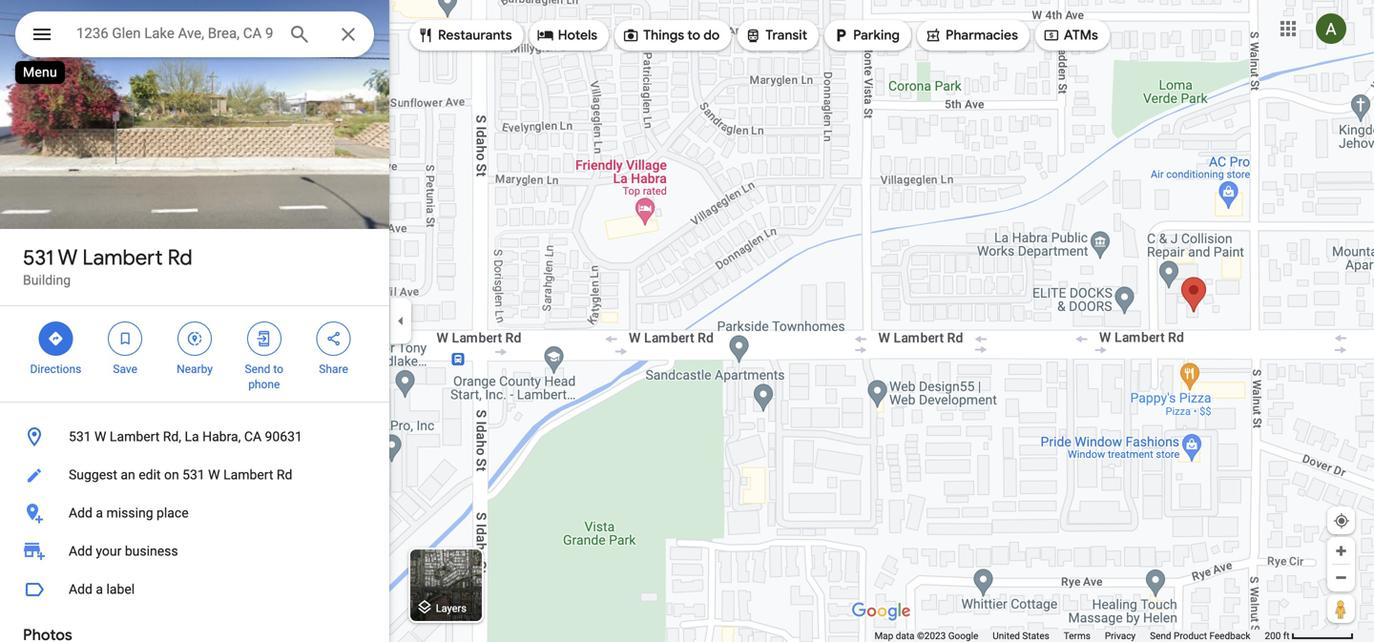 Task type: describe. For each thing, give the bounding box(es) containing it.
feedback
[[1210, 631, 1251, 642]]

edit
[[139, 467, 161, 483]]

200
[[1266, 631, 1282, 642]]

 hotels
[[537, 25, 598, 46]]


[[325, 328, 342, 349]]

send for send product feedback
[[1151, 631, 1172, 642]]

united states button
[[993, 630, 1050, 643]]

ft
[[1284, 631, 1290, 642]]

phone
[[248, 378, 280, 391]]

united
[[993, 631, 1021, 642]]

 things to do
[[623, 25, 720, 46]]

w inside the suggest an edit on 531 w lambert rd button
[[208, 467, 220, 483]]

 search field
[[15, 11, 374, 61]]

531 inside button
[[182, 467, 205, 483]]

missing
[[106, 506, 153, 521]]

data
[[896, 631, 915, 642]]

show street view coverage image
[[1328, 595, 1356, 623]]

pharmacies
[[946, 27, 1019, 44]]

terms
[[1064, 631, 1091, 642]]

lambert inside button
[[223, 467, 273, 483]]

habra,
[[202, 429, 241, 445]]

531 w lambert rd, la habra, ca 90631 button
[[0, 418, 390, 456]]


[[47, 328, 64, 349]]

show your location image
[[1334, 513, 1351, 530]]

200 ft
[[1266, 631, 1290, 642]]

map
[[875, 631, 894, 642]]

send for send to phone
[[245, 363, 271, 376]]

share
[[319, 363, 348, 376]]

add a label button
[[0, 571, 390, 609]]

united states
[[993, 631, 1050, 642]]

531 w lambert rd main content
[[0, 0, 390, 643]]

w for rd
[[58, 244, 78, 271]]

zoom out image
[[1335, 571, 1349, 585]]

send product feedback button
[[1151, 630, 1251, 643]]

product
[[1174, 631, 1208, 642]]

©2023
[[918, 631, 946, 642]]

rd inside button
[[277, 467, 293, 483]]

90631
[[265, 429, 303, 445]]

zoom in image
[[1335, 544, 1349, 559]]

collapse side panel image
[[391, 311, 412, 332]]

terms button
[[1064, 630, 1091, 643]]

things
[[644, 27, 685, 44]]

nearby
[[177, 363, 213, 376]]

none field inside 1236 glen lake ave, brea, ca 92821 field
[[76, 22, 273, 45]]


[[417, 25, 434, 46]]

suggest
[[69, 467, 117, 483]]

map data ©2023 google
[[875, 631, 979, 642]]

privacy button
[[1106, 630, 1136, 643]]

a for missing
[[96, 506, 103, 521]]


[[117, 328, 134, 349]]

send to phone
[[245, 363, 284, 391]]

footer inside google maps element
[[875, 630, 1266, 643]]

send product feedback
[[1151, 631, 1251, 642]]

your
[[96, 544, 122, 560]]

actions for 531 w lambert rd region
[[0, 306, 390, 402]]

privacy
[[1106, 631, 1136, 642]]

transit
[[766, 27, 808, 44]]

business
[[125, 544, 178, 560]]

layers
[[436, 603, 467, 615]]



Task type: locate. For each thing, give the bounding box(es) containing it.
add down suggest
[[69, 506, 93, 521]]

to inside  things to do
[[688, 27, 701, 44]]

2 vertical spatial w
[[208, 467, 220, 483]]

restaurants
[[438, 27, 512, 44]]


[[1044, 25, 1061, 46]]

add left label
[[69, 582, 93, 598]]

0 vertical spatial a
[[96, 506, 103, 521]]

footer
[[875, 630, 1266, 643]]

lambert for rd,
[[110, 429, 160, 445]]

1236 Glen Lake Ave, Brea, CA 92821 field
[[15, 11, 374, 57]]

531 for rd,
[[69, 429, 91, 445]]

rd up 
[[168, 244, 192, 271]]

google maps element
[[0, 0, 1375, 643]]

add for add a missing place
[[69, 506, 93, 521]]

0 vertical spatial 531
[[23, 244, 54, 271]]

w
[[58, 244, 78, 271], [95, 429, 106, 445], [208, 467, 220, 483]]

send inside button
[[1151, 631, 1172, 642]]

1 horizontal spatial send
[[1151, 631, 1172, 642]]

 pharmacies
[[925, 25, 1019, 46]]

la
[[185, 429, 199, 445]]


[[623, 25, 640, 46]]


[[833, 25, 850, 46]]


[[745, 25, 762, 46]]

a left label
[[96, 582, 103, 598]]

 restaurants
[[417, 25, 512, 46]]

place
[[157, 506, 189, 521]]

rd,
[[163, 429, 181, 445]]

531 w lambert rd, la habra, ca 90631
[[69, 429, 303, 445]]

add a label
[[69, 582, 135, 598]]

 transit
[[745, 25, 808, 46]]

google account: angela cha  
(angela.cha@adept.ai) image
[[1317, 13, 1347, 44]]

0 vertical spatial add
[[69, 506, 93, 521]]

rd down "90631"
[[277, 467, 293, 483]]

add your business link
[[0, 533, 390, 571]]

 parking
[[833, 25, 900, 46]]

3 add from the top
[[69, 582, 93, 598]]

0 horizontal spatial rd
[[168, 244, 192, 271]]

add for add a label
[[69, 582, 93, 598]]

parking
[[854, 27, 900, 44]]

to left do
[[688, 27, 701, 44]]

531 inside 531 w lambert rd building
[[23, 244, 54, 271]]

a for label
[[96, 582, 103, 598]]

suggest an edit on 531 w lambert rd button
[[0, 456, 390, 495]]

send inside send to phone
[[245, 363, 271, 376]]

lambert down ca
[[223, 467, 273, 483]]

0 vertical spatial send
[[245, 363, 271, 376]]

google
[[949, 631, 979, 642]]

0 horizontal spatial send
[[245, 363, 271, 376]]

531
[[23, 244, 54, 271], [69, 429, 91, 445], [182, 467, 205, 483]]

send up phone
[[245, 363, 271, 376]]

0 horizontal spatial 531
[[23, 244, 54, 271]]

to
[[688, 27, 701, 44], [273, 363, 284, 376]]

1 horizontal spatial w
[[95, 429, 106, 445]]


[[186, 328, 203, 349]]

2 vertical spatial add
[[69, 582, 93, 598]]

1 vertical spatial a
[[96, 582, 103, 598]]

1 vertical spatial rd
[[277, 467, 293, 483]]

add a missing place button
[[0, 495, 390, 533]]

1 vertical spatial 531
[[69, 429, 91, 445]]

531 inside button
[[69, 429, 91, 445]]

1 add from the top
[[69, 506, 93, 521]]

0 vertical spatial w
[[58, 244, 78, 271]]

lambert up 
[[82, 244, 163, 271]]

rd inside 531 w lambert rd building
[[168, 244, 192, 271]]

531 up suggest
[[69, 429, 91, 445]]

send left product in the bottom right of the page
[[1151, 631, 1172, 642]]

w inside 531 w lambert rd building
[[58, 244, 78, 271]]

atms
[[1065, 27, 1099, 44]]

states
[[1023, 631, 1050, 642]]

531 for rd
[[23, 244, 54, 271]]

lambert inside button
[[110, 429, 160, 445]]

w inside 531 w lambert rd, la habra, ca 90631 button
[[95, 429, 106, 445]]

lambert for rd
[[82, 244, 163, 271]]

lambert left rd,
[[110, 429, 160, 445]]

 atms
[[1044, 25, 1099, 46]]

0 vertical spatial lambert
[[82, 244, 163, 271]]

1 horizontal spatial to
[[688, 27, 701, 44]]

0 horizontal spatial to
[[273, 363, 284, 376]]

2 vertical spatial 531
[[182, 467, 205, 483]]

add a missing place
[[69, 506, 189, 521]]

200 ft button
[[1266, 631, 1355, 642]]

0 vertical spatial to
[[688, 27, 701, 44]]

building
[[23, 273, 71, 288]]

0 horizontal spatial w
[[58, 244, 78, 271]]

lambert inside 531 w lambert rd building
[[82, 244, 163, 271]]

 button
[[15, 11, 69, 61]]

a left missing
[[96, 506, 103, 521]]

suggest an edit on 531 w lambert rd
[[69, 467, 293, 483]]

1 vertical spatial add
[[69, 544, 93, 560]]

ca
[[244, 429, 262, 445]]

2 add from the top
[[69, 544, 93, 560]]

w up 'building'
[[58, 244, 78, 271]]


[[537, 25, 554, 46]]

lambert
[[82, 244, 163, 271], [110, 429, 160, 445], [223, 467, 273, 483]]


[[31, 21, 53, 48]]

1 horizontal spatial 531
[[69, 429, 91, 445]]

label
[[106, 582, 135, 598]]

0 vertical spatial rd
[[168, 244, 192, 271]]

to inside send to phone
[[273, 363, 284, 376]]

1 vertical spatial to
[[273, 363, 284, 376]]

2 a from the top
[[96, 582, 103, 598]]

on
[[164, 467, 179, 483]]

531 w lambert rd building
[[23, 244, 192, 288]]

1 horizontal spatial rd
[[277, 467, 293, 483]]

to up phone
[[273, 363, 284, 376]]

2 vertical spatial lambert
[[223, 467, 273, 483]]


[[256, 328, 273, 349]]

531 up 'building'
[[23, 244, 54, 271]]

save
[[113, 363, 138, 376]]

rd
[[168, 244, 192, 271], [277, 467, 293, 483]]

1 vertical spatial lambert
[[110, 429, 160, 445]]

None field
[[76, 22, 273, 45]]

w up suggest
[[95, 429, 106, 445]]

directions
[[30, 363, 81, 376]]

do
[[704, 27, 720, 44]]

w down habra,
[[208, 467, 220, 483]]

1 vertical spatial send
[[1151, 631, 1172, 642]]

1 vertical spatial w
[[95, 429, 106, 445]]

add
[[69, 506, 93, 521], [69, 544, 93, 560], [69, 582, 93, 598]]

add left your
[[69, 544, 93, 560]]

footer containing map data ©2023 google
[[875, 630, 1266, 643]]

send
[[245, 363, 271, 376], [1151, 631, 1172, 642]]

hotels
[[558, 27, 598, 44]]

w for rd,
[[95, 429, 106, 445]]

a
[[96, 506, 103, 521], [96, 582, 103, 598]]

2 horizontal spatial w
[[208, 467, 220, 483]]


[[925, 25, 942, 46]]

add for add your business
[[69, 544, 93, 560]]

an
[[121, 467, 135, 483]]

531 right the on
[[182, 467, 205, 483]]

add your business
[[69, 544, 178, 560]]

1 a from the top
[[96, 506, 103, 521]]

2 horizontal spatial 531
[[182, 467, 205, 483]]



Task type: vqa. For each thing, say whether or not it's contained in the screenshot.


